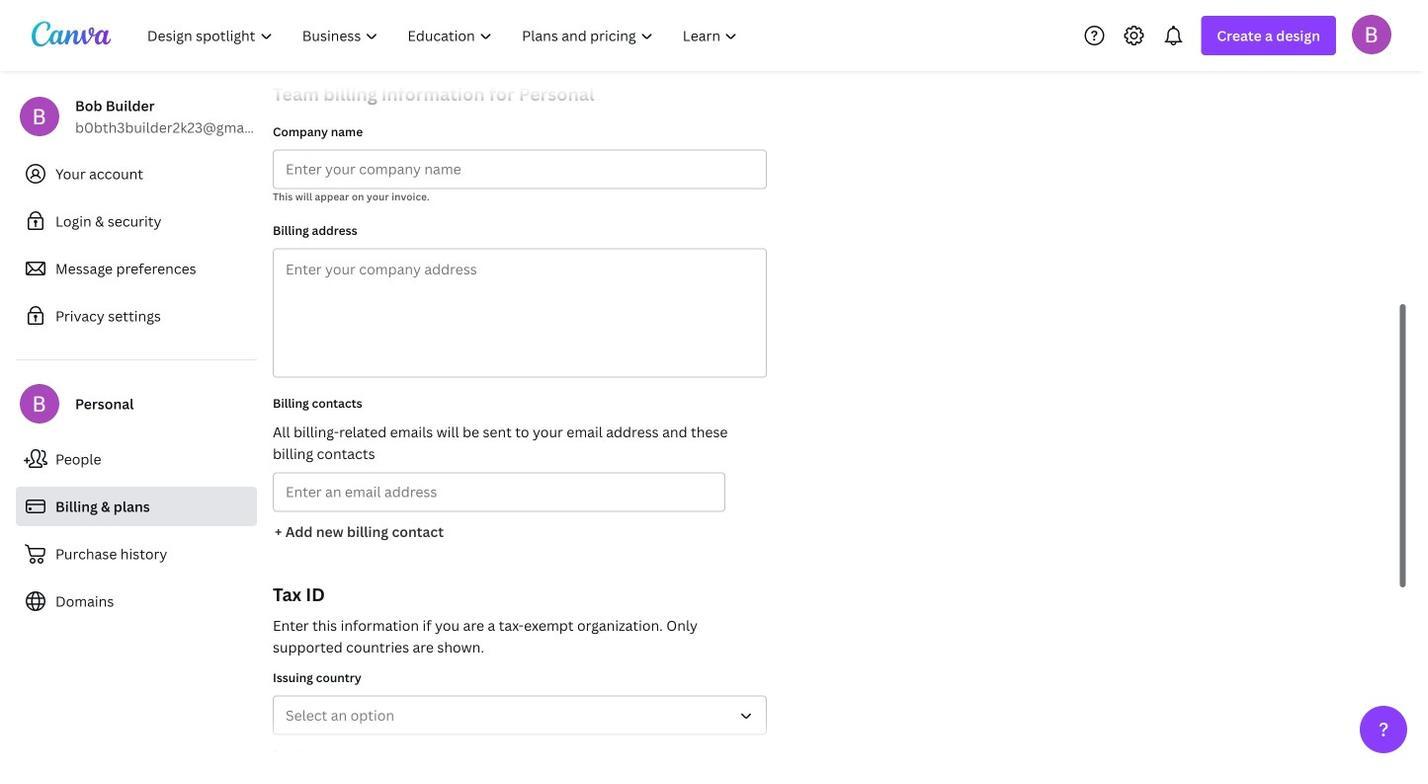 Task type: describe. For each thing, give the bounding box(es) containing it.
top level navigation element
[[134, 16, 754, 55]]

Enter your company name text field
[[286, 151, 754, 188]]

bob builder image
[[1352, 15, 1391, 54]]

Enter an email address text field
[[286, 474, 713, 511]]



Task type: vqa. For each thing, say whether or not it's contained in the screenshot.
the topmost 1
no



Task type: locate. For each thing, give the bounding box(es) containing it.
None button
[[273, 696, 767, 736]]

Enter your company address text field
[[274, 250, 766, 377]]



